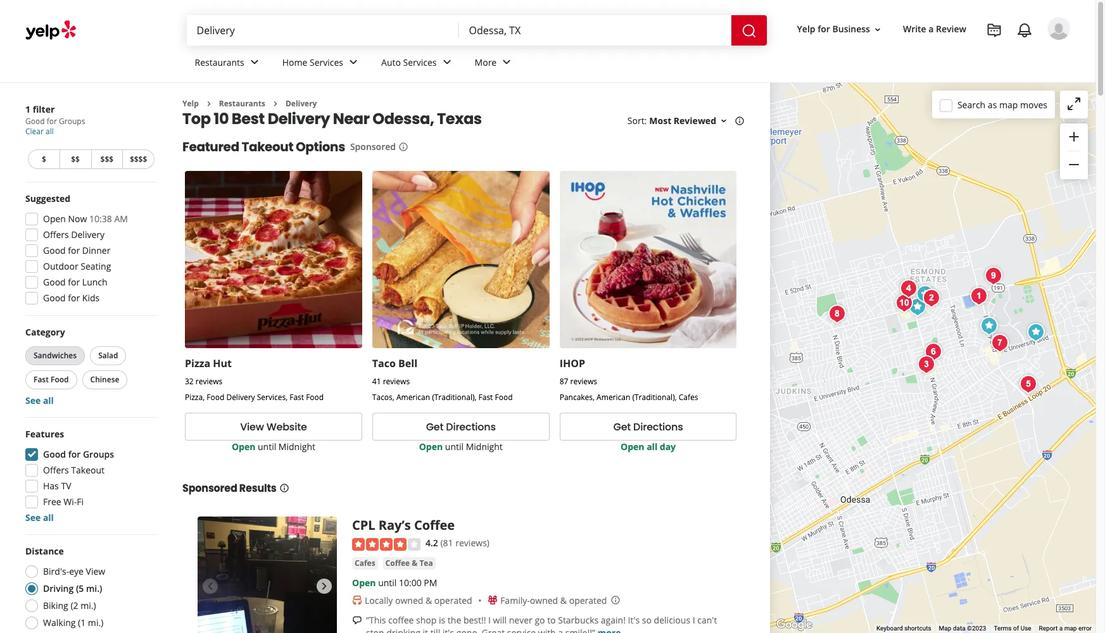 Task type: describe. For each thing, give the bounding box(es) containing it.
restaurants inside business categories element
[[195, 56, 244, 68]]

cafes inside button
[[355, 558, 375, 568]]

get directions for taco bell
[[426, 420, 496, 434]]

10
[[214, 109, 229, 129]]

delivery inside pizza hut 32 reviews pizza, food delivery services, fast food
[[226, 392, 255, 403]]

use
[[1021, 625, 1031, 632]]

more
[[475, 56, 497, 68]]

2 i from the left
[[693, 614, 695, 626]]

open until 10:00 pm
[[352, 577, 437, 589]]

directions for ihop
[[633, 420, 683, 434]]

group containing suggested
[[22, 193, 157, 308]]

tacos,
[[372, 392, 394, 403]]

buffalo wild wings image
[[896, 276, 921, 301]]

delivery link
[[286, 98, 317, 109]]

zoom out image
[[1066, 157, 1082, 172]]

for for lunch
[[68, 276, 80, 288]]

biking
[[43, 600, 68, 612]]

great
[[482, 627, 505, 633]]

(81
[[440, 537, 453, 549]]

map for error
[[1064, 625, 1077, 632]]

most reviewed button
[[649, 115, 729, 127]]

texas
[[437, 109, 482, 129]]

24 chevron down v2 image for home services
[[346, 55, 361, 70]]

cafes link
[[352, 557, 378, 570]]

has
[[43, 480, 59, 492]]

write
[[903, 23, 926, 35]]

yelp for business button
[[792, 18, 888, 41]]

next image
[[317, 579, 332, 594]]

salad
[[98, 350, 118, 361]]

1 horizontal spatial coffee
[[414, 517, 455, 534]]

$$$
[[100, 154, 113, 165]]

(2
[[71, 600, 78, 612]]

walking (1 mi.)
[[43, 617, 103, 629]]

©2023
[[967, 625, 986, 632]]

a for report
[[1059, 625, 1063, 632]]

offers for good
[[43, 229, 69, 241]]

clear
[[25, 126, 44, 137]]

tea
[[419, 558, 433, 568]]

$$$ button
[[91, 149, 122, 169]]

0 horizontal spatial 16 info v2 image
[[279, 483, 289, 493]]

see all button for features
[[25, 512, 54, 524]]

hooters image
[[987, 330, 1013, 356]]

all down the free
[[43, 512, 54, 524]]

all left day
[[647, 441, 657, 453]]

write a review
[[903, 23, 966, 35]]

is
[[439, 614, 445, 626]]

good for groups
[[43, 448, 114, 460]]

offers delivery
[[43, 229, 105, 241]]

$$ button
[[59, 149, 91, 169]]

until for website
[[258, 441, 276, 453]]

"this coffee shop is the best!! i will never go to starbucks again! it's so delicious i can't stop drinking it till it's gone. great service with a smile!!"
[[366, 614, 717, 633]]

terms
[[994, 625, 1012, 632]]

none field near
[[469, 23, 721, 37]]

taco bell image
[[913, 281, 938, 307]]

& inside button
[[412, 558, 418, 568]]

get directions link for taco bell
[[372, 413, 549, 441]]

near
[[333, 109, 370, 129]]

sponsored for sponsored
[[350, 141, 396, 153]]

of
[[1013, 625, 1019, 632]]

zoom in image
[[1066, 129, 1082, 144]]

1 horizontal spatial until
[[378, 577, 397, 589]]

16 chevron down v2 image
[[719, 116, 729, 126]]

reviews for get
[[383, 376, 410, 387]]

tv
[[61, 480, 71, 492]]

go
[[535, 614, 545, 626]]

good for good for groups
[[43, 448, 66, 460]]

food inside taco bell 41 reviews tacos, american (traditional), fast food
[[495, 392, 513, 403]]

options
[[296, 138, 345, 156]]

eye
[[69, 566, 84, 578]]

as
[[988, 98, 997, 111]]

it
[[423, 627, 428, 633]]

food inside "fast food" button
[[51, 374, 69, 385]]

open until midnight for directions
[[419, 441, 503, 453]]

it's
[[628, 614, 640, 626]]

with
[[538, 627, 556, 633]]

reviews for view
[[196, 376, 222, 387]]

16 family owned v2 image
[[488, 596, 498, 606]]

never
[[509, 614, 532, 626]]

auto
[[381, 56, 401, 68]]

olive garden italian restaurant image
[[981, 263, 1006, 288]]

bird's-
[[43, 566, 69, 578]]

teak & charlie's jersey girl pizza image
[[966, 283, 992, 309]]

for for dinner
[[68, 244, 80, 256]]

41
[[372, 376, 381, 387]]

0 vertical spatial 16 info v2 image
[[398, 142, 408, 152]]

group containing features
[[22, 428, 157, 524]]

again!
[[601, 614, 626, 626]]

am
[[114, 213, 128, 225]]

brad k. image
[[1047, 17, 1070, 40]]

yelp link
[[182, 98, 199, 109]]

services for home services
[[310, 56, 343, 68]]

ray's
[[379, 517, 411, 534]]

biking (2 mi.)
[[43, 600, 96, 612]]

seating
[[81, 260, 111, 272]]

operated for locally owned & operated
[[434, 594, 472, 606]]

for for groups
[[68, 448, 81, 460]]

32
[[185, 376, 194, 387]]

see all button for category
[[25, 395, 54, 407]]

owned for family-
[[530, 594, 558, 606]]

dinner
[[82, 244, 110, 256]]

odessa,
[[373, 109, 434, 129]]

home services link
[[272, 46, 371, 82]]

$
[[42, 154, 46, 165]]

shortcuts
[[904, 625, 931, 632]]

for for kids
[[68, 292, 80, 304]]

so
[[642, 614, 652, 626]]

delivery down the home
[[286, 98, 317, 109]]

moves
[[1020, 98, 1047, 111]]

16 speech v2 image
[[352, 616, 362, 626]]

$$
[[71, 154, 80, 165]]

16 info v2 image
[[735, 116, 745, 126]]

sandwiches
[[34, 350, 77, 361]]

good for good for dinner
[[43, 244, 66, 256]]

gone.
[[456, 627, 479, 633]]

drinking
[[386, 627, 420, 633]]

top
[[182, 109, 211, 129]]

$ button
[[28, 149, 59, 169]]

open inside group
[[43, 213, 66, 225]]

results
[[239, 481, 276, 496]]

fast inside pizza hut 32 reviews pizza, food delivery services, fast food
[[290, 392, 304, 403]]

fast inside taco bell 41 reviews tacos, american (traditional), fast food
[[478, 392, 493, 403]]

good for good for lunch
[[43, 276, 66, 288]]

yelp for yelp link
[[182, 98, 199, 109]]

10:38
[[89, 213, 112, 225]]

kids
[[82, 292, 100, 304]]

data
[[953, 625, 966, 632]]

ihop link
[[560, 357, 585, 371]]

sort:
[[627, 115, 647, 127]]

auto services
[[381, 56, 437, 68]]

open now 10:38 am
[[43, 213, 128, 225]]

0 vertical spatial restaurants link
[[185, 46, 272, 82]]

report
[[1039, 625, 1058, 632]]

(1
[[78, 617, 86, 629]]

ihop image
[[977, 313, 1002, 338]]

cpl
[[352, 517, 375, 534]]

map for moves
[[999, 98, 1018, 111]]

review
[[936, 23, 966, 35]]

coffee & tea
[[385, 558, 433, 568]]

$$$$ button
[[122, 149, 155, 169]]

(traditional), inside ihop 87 reviews pancakes, american (traditional), cafes
[[632, 392, 677, 403]]

volcano image
[[919, 285, 944, 311]]

owned for locally
[[395, 594, 423, 606]]

sandwiches button
[[25, 346, 85, 365]]

google image
[[773, 617, 815, 633]]

search
[[957, 98, 986, 111]]

all inside 1 filter good for groups clear all
[[46, 126, 54, 137]]

a inside "this coffee shop is the best!! i will never go to starbucks again! it's so delicious i can't stop drinking it till it's gone. great service with a smile!!"
[[558, 627, 563, 633]]

offers takeout
[[43, 464, 105, 476]]

view inside option group
[[86, 566, 105, 578]]

yelp for business
[[797, 23, 870, 35]]

keyboard shortcuts button
[[876, 624, 931, 633]]

report a map error
[[1039, 625, 1092, 632]]

featured
[[182, 138, 239, 156]]

get for bell
[[426, 420, 443, 434]]

all down "fast food" button
[[43, 395, 54, 407]]

locally owned & operated
[[365, 594, 472, 606]]

yelp for yelp for business
[[797, 23, 815, 35]]

a for write
[[929, 23, 934, 35]]

big daddy's catfish & chicken image
[[825, 301, 850, 326]]



Task type: vqa. For each thing, say whether or not it's contained in the screenshot.
SEARCH FIELD
yes



Task type: locate. For each thing, give the bounding box(es) containing it.
distance
[[25, 545, 64, 557]]

coffee up 4.2
[[414, 517, 455, 534]]

chinese
[[90, 374, 119, 385]]

1
[[25, 103, 30, 115]]

see
[[25, 395, 41, 407], [25, 512, 41, 524]]

1 horizontal spatial fast
[[290, 392, 304, 403]]

10:00
[[399, 577, 422, 589]]

1 horizontal spatial directions
[[633, 420, 683, 434]]

salad button
[[90, 346, 126, 365]]

for inside yelp for business button
[[818, 23, 830, 35]]

1 horizontal spatial get directions link
[[560, 413, 737, 441]]

see for features
[[25, 512, 41, 524]]

1 vertical spatial 16 info v2 image
[[279, 483, 289, 493]]

1 (traditional), from the left
[[432, 392, 476, 403]]

1 reviews from the left
[[196, 376, 222, 387]]

0 vertical spatial coffee
[[414, 517, 455, 534]]

option group
[[22, 545, 157, 633]]

reviews up pancakes,
[[570, 376, 597, 387]]

3 24 chevron down v2 image from the left
[[499, 55, 514, 70]]

for left business
[[818, 23, 830, 35]]

reviews inside ihop 87 reviews pancakes, american (traditional), cafes
[[570, 376, 597, 387]]

american right pancakes,
[[597, 392, 630, 403]]

taco
[[372, 357, 396, 371]]

restaurants left 24 chevron down v2 image
[[195, 56, 244, 68]]

0 horizontal spatial a
[[558, 627, 563, 633]]

0 horizontal spatial sponsored
[[182, 481, 237, 496]]

0 horizontal spatial 24 chevron down v2 image
[[346, 55, 361, 70]]

see down "fast food" button
[[25, 395, 41, 407]]

will
[[493, 614, 507, 626]]

groups inside 1 filter good for groups clear all
[[59, 116, 85, 127]]

1 open until midnight from the left
[[232, 441, 315, 453]]

sponsored results
[[182, 481, 276, 496]]

groups
[[59, 116, 85, 127], [83, 448, 114, 460]]

1 offers from the top
[[43, 229, 69, 241]]

map data ©2023
[[939, 625, 986, 632]]

0 vertical spatial mi.)
[[86, 583, 102, 595]]

slideshow element
[[198, 517, 337, 633]]

None field
[[197, 23, 449, 37], [469, 23, 721, 37]]

group
[[1060, 123, 1088, 179], [22, 193, 157, 308], [23, 326, 157, 407], [22, 428, 157, 524]]

2 vertical spatial mi.)
[[88, 617, 103, 629]]

previous image
[[203, 579, 218, 594]]

mcalister's deli image
[[892, 290, 917, 316]]

1 vertical spatial see all
[[25, 512, 54, 524]]

for down filter on the top
[[47, 116, 57, 127]]

1 services from the left
[[310, 56, 343, 68]]

restaurants down 24 chevron down v2 image
[[219, 98, 265, 109]]

1 horizontal spatial get directions
[[613, 420, 683, 434]]

yelp left business
[[797, 23, 815, 35]]

directions down taco bell 41 reviews tacos, american (traditional), fast food
[[446, 420, 496, 434]]

american inside ihop 87 reviews pancakes, american (traditional), cafes
[[597, 392, 630, 403]]

0 horizontal spatial cafes
[[355, 558, 375, 568]]

owned down 10:00
[[395, 594, 423, 606]]

bell
[[398, 357, 417, 371]]

fi
[[77, 496, 84, 508]]

1 none field from the left
[[197, 23, 449, 37]]

2 none field from the left
[[469, 23, 721, 37]]

1 see from the top
[[25, 395, 41, 407]]

a
[[929, 23, 934, 35], [1059, 625, 1063, 632], [558, 627, 563, 633]]

a right write
[[929, 23, 934, 35]]

(traditional), inside taco bell 41 reviews tacos, american (traditional), fast food
[[432, 392, 476, 403]]

2 horizontal spatial until
[[445, 441, 464, 453]]

2 operated from the left
[[569, 594, 607, 606]]

good inside 1 filter good for groups clear all
[[25, 116, 45, 127]]

takeout down best
[[242, 138, 293, 156]]

yelp inside button
[[797, 23, 815, 35]]

2 see all button from the top
[[25, 512, 54, 524]]

0 horizontal spatial coffee
[[385, 558, 410, 568]]

none field find
[[197, 23, 449, 37]]

0 vertical spatial see all button
[[25, 395, 54, 407]]

shop
[[416, 614, 437, 626]]

mi piaci image
[[914, 352, 939, 377]]

mi.) right (5
[[86, 583, 102, 595]]

2 horizontal spatial &
[[560, 594, 567, 606]]

24 chevron down v2 image
[[346, 55, 361, 70], [439, 55, 454, 70], [499, 55, 514, 70]]

takeout for offers
[[71, 464, 105, 476]]

0 horizontal spatial takeout
[[71, 464, 105, 476]]

delivery down open now 10:38 am
[[71, 229, 105, 241]]

1 vertical spatial yelp
[[182, 98, 199, 109]]

1 vertical spatial see
[[25, 512, 41, 524]]

bird's-eye view
[[43, 566, 105, 578]]

family-owned & operated
[[500, 594, 607, 606]]

services inside 'link'
[[310, 56, 343, 68]]

24 chevron down v2 image right more at the left of the page
[[499, 55, 514, 70]]

16 locally owned v2 image
[[352, 596, 362, 606]]

american inside taco bell 41 reviews tacos, american (traditional), fast food
[[396, 392, 430, 403]]

0 vertical spatial map
[[999, 98, 1018, 111]]

1 get from the left
[[426, 420, 443, 434]]

16 chevron right v2 image for delivery
[[270, 99, 280, 109]]

coffee
[[388, 614, 414, 626]]

16 chevron right v2 image
[[204, 99, 214, 109], [270, 99, 280, 109]]

delivery left services,
[[226, 392, 255, 403]]

business categories element
[[185, 46, 1070, 82]]

0 horizontal spatial &
[[412, 558, 418, 568]]

1 horizontal spatial (traditional),
[[632, 392, 677, 403]]

2 horizontal spatial fast
[[478, 392, 493, 403]]

free
[[43, 496, 61, 508]]

1 vertical spatial see all button
[[25, 512, 54, 524]]

user actions element
[[787, 16, 1088, 94]]

operated up 'the'
[[434, 594, 472, 606]]

1 owned from the left
[[395, 594, 423, 606]]

cafes button
[[352, 557, 378, 570]]

see all button down the free
[[25, 512, 54, 524]]

get directions
[[426, 420, 496, 434], [613, 420, 683, 434]]

delivery inside group
[[71, 229, 105, 241]]

open
[[43, 213, 66, 225], [232, 441, 255, 453], [419, 441, 443, 453], [621, 441, 644, 453], [352, 577, 376, 589]]

good for good for kids
[[43, 292, 66, 304]]

0 horizontal spatial directions
[[446, 420, 496, 434]]

2 offers from the top
[[43, 464, 69, 476]]

offers up has tv
[[43, 464, 69, 476]]

16 chevron right v2 image left delivery link
[[270, 99, 280, 109]]

get directions up open all day
[[613, 420, 683, 434]]

1 i from the left
[[488, 614, 491, 626]]

1 horizontal spatial get
[[613, 420, 631, 434]]

delivery
[[286, 98, 317, 109], [268, 109, 330, 129], [71, 229, 105, 241], [226, 392, 255, 403]]

4.2
[[426, 537, 438, 549]]

4.2 (81 reviews)
[[426, 537, 490, 549]]

2 horizontal spatial 24 chevron down v2 image
[[499, 55, 514, 70]]

1 vertical spatial restaurants link
[[219, 98, 265, 109]]

taste of india-permian basin image
[[1016, 371, 1041, 397]]

2 american from the left
[[597, 392, 630, 403]]

16 chevron right v2 image for restaurants
[[204, 99, 214, 109]]

0 horizontal spatial i
[[488, 614, 491, 626]]

yelp
[[797, 23, 815, 35], [182, 98, 199, 109]]

24 chevron down v2 image inside "auto services" link
[[439, 55, 454, 70]]

info icon image
[[611, 595, 621, 605], [611, 595, 621, 605]]

terms of use
[[994, 625, 1031, 632]]

1 vertical spatial view
[[86, 566, 105, 578]]

1 horizontal spatial 16 chevron right v2 image
[[270, 99, 280, 109]]

good down outdoor
[[43, 276, 66, 288]]

i
[[488, 614, 491, 626], [693, 614, 695, 626]]

& left the tea
[[412, 558, 418, 568]]

0 horizontal spatial view
[[86, 566, 105, 578]]

2 horizontal spatial reviews
[[570, 376, 597, 387]]

cafes inside ihop 87 reviews pancakes, american (traditional), cafes
[[679, 392, 698, 403]]

16 info v2 image down 'odessa,' at top left
[[398, 142, 408, 152]]

1 horizontal spatial cafes
[[679, 392, 698, 403]]

mi.)
[[86, 583, 102, 595], [81, 600, 96, 612], [88, 617, 103, 629]]

sponsored left results
[[182, 481, 237, 496]]

1 horizontal spatial sponsored
[[350, 141, 396, 153]]

see all
[[25, 395, 54, 407], [25, 512, 54, 524]]

0 vertical spatial offers
[[43, 229, 69, 241]]

coffee inside button
[[385, 558, 410, 568]]

restaurants link down 24 chevron down v2 image
[[219, 98, 265, 109]]

fast inside button
[[34, 374, 49, 385]]

1 horizontal spatial operated
[[569, 594, 607, 606]]

0 vertical spatial takeout
[[242, 138, 293, 156]]

1 see all button from the top
[[25, 395, 54, 407]]

0 vertical spatial view
[[240, 420, 264, 434]]

24 chevron down v2 image for auto services
[[439, 55, 454, 70]]

services for auto services
[[403, 56, 437, 68]]

& for family-
[[560, 594, 567, 606]]

2 16 chevron right v2 image from the left
[[270, 99, 280, 109]]

for down offers delivery
[[68, 244, 80, 256]]

food
[[51, 374, 69, 385], [207, 392, 224, 403], [306, 392, 324, 403], [495, 392, 513, 403]]

restaurants link up yelp link
[[185, 46, 272, 82]]

suggested
[[25, 193, 70, 205]]

16 chevron down v2 image
[[873, 24, 883, 35]]

a right with
[[558, 627, 563, 633]]

view right 'eye'
[[86, 566, 105, 578]]

1 horizontal spatial map
[[1064, 625, 1077, 632]]

yelp left 10
[[182, 98, 199, 109]]

all right clear
[[46, 126, 54, 137]]

reviews down the pizza hut 'link'
[[196, 376, 222, 387]]

0 horizontal spatial reviews
[[196, 376, 222, 387]]

1 horizontal spatial none field
[[469, 23, 721, 37]]

write a review link
[[898, 18, 971, 41]]

reviews inside taco bell 41 reviews tacos, american (traditional), fast food
[[383, 376, 410, 387]]

1 vertical spatial map
[[1064, 625, 1077, 632]]

2 get from the left
[[613, 420, 631, 434]]

sponsored down near
[[350, 141, 396, 153]]

2 see all from the top
[[25, 512, 54, 524]]

good for lunch
[[43, 276, 107, 288]]

takeout for featured
[[242, 138, 293, 156]]

fun noodle bar image
[[921, 339, 946, 364]]

american
[[396, 392, 430, 403], [597, 392, 630, 403]]

0 horizontal spatial none field
[[197, 23, 449, 37]]

1 directions from the left
[[446, 420, 496, 434]]

reviews down the taco bell link
[[383, 376, 410, 387]]

0 vertical spatial restaurants
[[195, 56, 244, 68]]

groups up "offers takeout"
[[83, 448, 114, 460]]

mi.) for walking (1 mi.)
[[88, 617, 103, 629]]

operated for family-owned & operated
[[569, 594, 607, 606]]

1 horizontal spatial a
[[929, 23, 934, 35]]

& down pm
[[426, 594, 432, 606]]

Near text field
[[469, 23, 721, 37]]

sponsored for sponsored results
[[182, 481, 237, 496]]

1 horizontal spatial takeout
[[242, 138, 293, 156]]

american right tacos,
[[396, 392, 430, 403]]

option group containing distance
[[22, 545, 157, 633]]

1 horizontal spatial i
[[693, 614, 695, 626]]

0 horizontal spatial yelp
[[182, 98, 199, 109]]

directions up day
[[633, 420, 683, 434]]

good for kids
[[43, 292, 100, 304]]

2 midnight from the left
[[466, 441, 503, 453]]

for for business
[[818, 23, 830, 35]]

driving
[[43, 583, 74, 595]]

offers up good for dinner
[[43, 229, 69, 241]]

projects image
[[987, 23, 1002, 38]]

services,
[[257, 392, 288, 403]]

coffee
[[414, 517, 455, 534], [385, 558, 410, 568]]

map region
[[763, 36, 1105, 633]]

mi.) for driving (5 mi.)
[[86, 583, 102, 595]]

expand map image
[[1066, 96, 1082, 111]]

None search field
[[187, 15, 769, 46]]

1 horizontal spatial midnight
[[466, 441, 503, 453]]

good
[[25, 116, 45, 127], [43, 244, 66, 256], [43, 276, 66, 288], [43, 292, 66, 304], [43, 448, 66, 460]]

for inside 1 filter good for groups clear all
[[47, 116, 57, 127]]

map
[[999, 98, 1018, 111], [1064, 625, 1077, 632]]

good up outdoor
[[43, 244, 66, 256]]

can't
[[697, 614, 717, 626]]

0 vertical spatial see
[[25, 395, 41, 407]]

3 reviews from the left
[[570, 376, 597, 387]]

0 vertical spatial yelp
[[797, 23, 815, 35]]

24 chevron down v2 image left "auto"
[[346, 55, 361, 70]]

24 chevron down v2 image inside more link
[[499, 55, 514, 70]]

2 services from the left
[[403, 56, 437, 68]]

reviews inside pizza hut 32 reviews pizza, food delivery services, fast food
[[196, 376, 222, 387]]

0 horizontal spatial get directions
[[426, 420, 496, 434]]

1 horizontal spatial reviews
[[383, 376, 410, 387]]

1 vertical spatial offers
[[43, 464, 69, 476]]

directions for taco bell
[[446, 420, 496, 434]]

view left website
[[240, 420, 264, 434]]

good down features
[[43, 448, 66, 460]]

services right the home
[[310, 56, 343, 68]]

1 24 chevron down v2 image from the left
[[346, 55, 361, 70]]

restaurants link
[[185, 46, 272, 82], [219, 98, 265, 109]]

i left can't
[[693, 614, 695, 626]]

see all for features
[[25, 512, 54, 524]]

good down the "good for lunch"
[[43, 292, 66, 304]]

0 vertical spatial sponsored
[[350, 141, 396, 153]]

1 horizontal spatial american
[[597, 392, 630, 403]]

24 chevron down v2 image right auto services
[[439, 55, 454, 70]]

1 horizontal spatial view
[[240, 420, 264, 434]]

operated up starbucks at bottom
[[569, 594, 607, 606]]

see all button
[[25, 395, 54, 407], [25, 512, 54, 524]]

0 horizontal spatial operated
[[434, 594, 472, 606]]

mi.) right (1
[[88, 617, 103, 629]]

1 horizontal spatial 16 info v2 image
[[398, 142, 408, 152]]

16 info v2 image
[[398, 142, 408, 152], [279, 483, 289, 493]]

takeout inside group
[[71, 464, 105, 476]]

get directions for ihop
[[613, 420, 683, 434]]

1 vertical spatial cafes
[[355, 558, 375, 568]]

see all for category
[[25, 395, 54, 407]]

taco bell link
[[372, 357, 417, 371]]

clear all link
[[25, 126, 54, 137]]

get directions link for ihop
[[560, 413, 737, 441]]

midnight for website
[[279, 441, 315, 453]]

open until midnight for website
[[232, 441, 315, 453]]

smile!!"
[[565, 627, 595, 633]]

to
[[547, 614, 556, 626]]

2 directions from the left
[[633, 420, 683, 434]]

2 get directions link from the left
[[560, 413, 737, 441]]

get directions link
[[372, 413, 549, 441], [560, 413, 737, 441]]

website
[[266, 420, 307, 434]]

wi-
[[64, 496, 77, 508]]

0 horizontal spatial 16 chevron right v2 image
[[204, 99, 214, 109]]

see all down "fast food" button
[[25, 395, 54, 407]]

0 vertical spatial see all
[[25, 395, 54, 407]]

1 horizontal spatial &
[[426, 594, 432, 606]]

map right as
[[999, 98, 1018, 111]]

get directions link down ihop 87 reviews pancakes, american (traditional), cafes
[[560, 413, 737, 441]]

get directions link down taco bell 41 reviews tacos, american (traditional), fast food
[[372, 413, 549, 441]]

0 horizontal spatial map
[[999, 98, 1018, 111]]

pizza hut image
[[1023, 319, 1049, 345]]

4.2 star rating image
[[352, 538, 421, 551]]

0 vertical spatial groups
[[59, 116, 85, 127]]

good down 1
[[25, 116, 45, 127]]

& up starbucks at bottom
[[560, 594, 567, 606]]

reviews
[[196, 376, 222, 387], [383, 376, 410, 387], [570, 376, 597, 387]]

0 horizontal spatial open until midnight
[[232, 441, 315, 453]]

1 vertical spatial mi.)
[[81, 600, 96, 612]]

home services
[[282, 56, 343, 68]]

terms of use link
[[994, 625, 1031, 632]]

see up the distance
[[25, 512, 41, 524]]

1 vertical spatial restaurants
[[219, 98, 265, 109]]

1 horizontal spatial open until midnight
[[419, 441, 503, 453]]

2 see from the top
[[25, 512, 41, 524]]

groups right clear all link
[[59, 116, 85, 127]]

16 chevron right v2 image right yelp link
[[204, 99, 214, 109]]

offers for has
[[43, 464, 69, 476]]

1 horizontal spatial yelp
[[797, 23, 815, 35]]

0 horizontal spatial american
[[396, 392, 430, 403]]

0 horizontal spatial fast
[[34, 374, 49, 385]]

0 horizontal spatial (traditional),
[[432, 392, 476, 403]]

fast food
[[34, 374, 69, 385]]

for
[[818, 23, 830, 35], [47, 116, 57, 127], [68, 244, 80, 256], [68, 276, 80, 288], [68, 292, 80, 304], [68, 448, 81, 460]]

& for locally
[[426, 594, 432, 606]]

see all button down "fast food" button
[[25, 395, 54, 407]]

operated
[[434, 594, 472, 606], [569, 594, 607, 606]]

24 chevron down v2 image for more
[[499, 55, 514, 70]]

stop
[[366, 627, 384, 633]]

1 american from the left
[[396, 392, 430, 403]]

groups inside group
[[83, 448, 114, 460]]

2 get directions from the left
[[613, 420, 683, 434]]

open all day
[[621, 441, 676, 453]]

24 chevron down v2 image
[[247, 55, 262, 70]]

delivery up options at the left of page
[[268, 109, 330, 129]]

2 open until midnight from the left
[[419, 441, 503, 453]]

1 vertical spatial groups
[[83, 448, 114, 460]]

1 midnight from the left
[[279, 441, 315, 453]]

1 see all from the top
[[25, 395, 54, 407]]

1 vertical spatial sponsored
[[182, 481, 237, 496]]

owned up go
[[530, 594, 558, 606]]

until for directions
[[445, 441, 464, 453]]

0 vertical spatial cafes
[[679, 392, 698, 403]]

1 horizontal spatial services
[[403, 56, 437, 68]]

see all down the free
[[25, 512, 54, 524]]

1 get directions link from the left
[[372, 413, 549, 441]]

none field up home services
[[197, 23, 449, 37]]

keyboard shortcuts
[[876, 625, 931, 632]]

2 (traditional), from the left
[[632, 392, 677, 403]]

1 vertical spatial takeout
[[71, 464, 105, 476]]

for down the "good for lunch"
[[68, 292, 80, 304]]

cpl ray's coffee
[[352, 517, 455, 534]]

Find text field
[[197, 23, 449, 37]]

cpl ray's coffee image
[[198, 517, 337, 633]]

2 horizontal spatial a
[[1059, 625, 1063, 632]]

(traditional),
[[432, 392, 476, 403], [632, 392, 677, 403]]

2 reviews from the left
[[383, 376, 410, 387]]

get for 87
[[613, 420, 631, 434]]

best
[[232, 109, 265, 129]]

map left error
[[1064, 625, 1077, 632]]

1 get directions from the left
[[426, 420, 496, 434]]

1 vertical spatial coffee
[[385, 558, 410, 568]]

los caporales authentic mexican restaurant image
[[905, 294, 930, 319]]

day
[[660, 441, 676, 453]]

2 24 chevron down v2 image from the left
[[439, 55, 454, 70]]

0 horizontal spatial midnight
[[279, 441, 315, 453]]

notifications image
[[1017, 23, 1032, 38]]

none field up business categories element
[[469, 23, 721, 37]]

search image
[[741, 23, 757, 38]]

24 chevron down v2 image inside 'home services' 'link'
[[346, 55, 361, 70]]

get directions down taco bell 41 reviews tacos, american (traditional), fast food
[[426, 420, 496, 434]]

reviews)
[[455, 537, 490, 549]]

a right report
[[1059, 625, 1063, 632]]

1 16 chevron right v2 image from the left
[[204, 99, 214, 109]]

i left will
[[488, 614, 491, 626]]

takeout down good for groups
[[71, 464, 105, 476]]

get down taco bell 41 reviews tacos, american (traditional), fast food
[[426, 420, 443, 434]]

business
[[832, 23, 870, 35]]

0 horizontal spatial get directions link
[[372, 413, 549, 441]]

hut
[[213, 357, 232, 371]]

mi.) right (2
[[81, 600, 96, 612]]

see for category
[[25, 395, 41, 407]]

ihop
[[560, 357, 585, 371]]

for up "offers takeout"
[[68, 448, 81, 460]]

group containing category
[[23, 326, 157, 407]]

good for dinner
[[43, 244, 110, 256]]

services right "auto"
[[403, 56, 437, 68]]

get up open all day
[[613, 420, 631, 434]]

mi.) for biking (2 mi.)
[[81, 600, 96, 612]]

0 horizontal spatial owned
[[395, 594, 423, 606]]

chinese button
[[82, 370, 128, 389]]

it's
[[443, 627, 454, 633]]

1 horizontal spatial 24 chevron down v2 image
[[439, 55, 454, 70]]

16 info v2 image right results
[[279, 483, 289, 493]]

for up good for kids
[[68, 276, 80, 288]]

coffee up the open until 10:00 pm
[[385, 558, 410, 568]]

1 horizontal spatial owned
[[530, 594, 558, 606]]

0 horizontal spatial services
[[310, 56, 343, 68]]

1 operated from the left
[[434, 594, 472, 606]]

0 horizontal spatial get
[[426, 420, 443, 434]]

0 horizontal spatial until
[[258, 441, 276, 453]]

pancakes,
[[560, 392, 595, 403]]

walking
[[43, 617, 76, 629]]

keyboard
[[876, 625, 903, 632]]

fast food button
[[25, 370, 77, 389]]

2 owned from the left
[[530, 594, 558, 606]]

midnight for directions
[[466, 441, 503, 453]]



